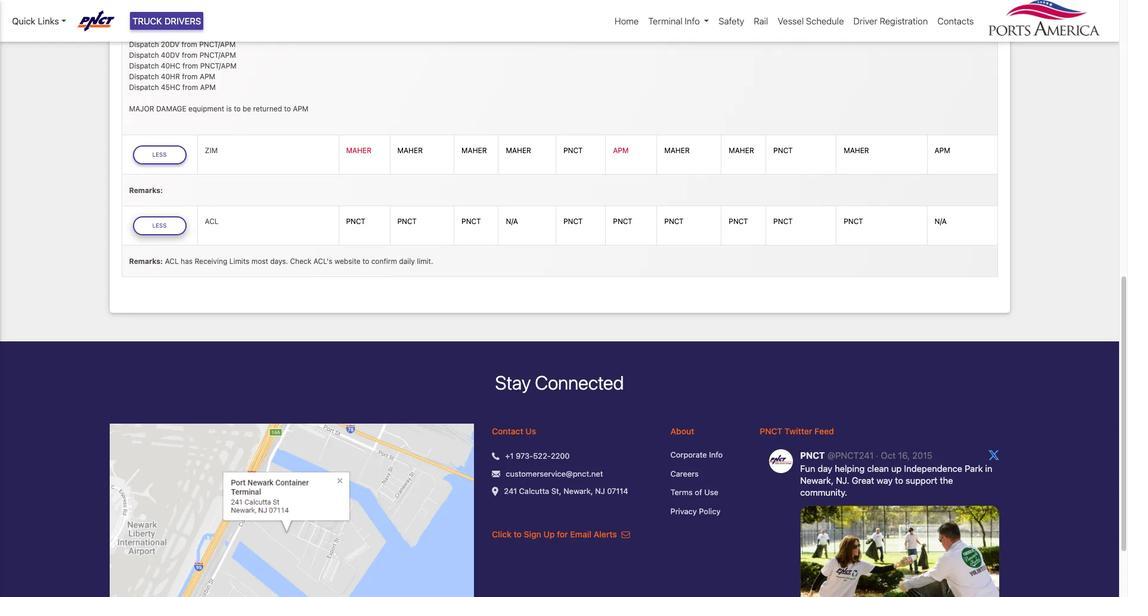 Task type: vqa. For each thing, say whether or not it's contained in the screenshot.
the has
yes



Task type: describe. For each thing, give the bounding box(es) containing it.
0 vertical spatial pnct/apm
[[199, 40, 236, 49]]

2 n/a from the left
[[935, 217, 947, 226]]

less button for zim
[[133, 146, 186, 165]]

contact us
[[492, 426, 536, 437]]

specialized
[[175, 29, 214, 38]]

contacts link
[[933, 10, 979, 32]]

truck
[[132, 15, 162, 26]]

to left sign
[[514, 530, 522, 540]]

and
[[254, 29, 267, 38]]

vessel
[[778, 15, 804, 26]]

privacy
[[671, 507, 697, 516]]

quick
[[12, 15, 35, 26]]

40hr
[[161, 72, 180, 81]]

us
[[526, 426, 536, 437]]

45hc
[[161, 83, 180, 92]]

to inside remarks: all specialized equipment and 20' reefers return to apm. dispatch 20dv from pnct/apm dispatch 40dv from pnct/apm dispatch 40hc from pnct/apm dispatch 40hr from apm dispatch 45hc from apm
[[332, 29, 338, 38]]

nj
[[595, 487, 605, 496]]

for
[[557, 530, 568, 540]]

from right 40hr
[[182, 72, 198, 81]]

from right "45hc"
[[182, 83, 198, 92]]

info for terminal info
[[685, 15, 700, 26]]

4 dispatch from the top
[[129, 72, 159, 81]]

07114
[[607, 487, 628, 496]]

return
[[309, 29, 330, 38]]

terminal info
[[648, 15, 700, 26]]

5 maher from the left
[[664, 146, 690, 155]]

about
[[671, 426, 694, 437]]

equipment
[[216, 29, 252, 38]]

safety
[[719, 15, 744, 26]]

241 calcutta st, newark, nj 07114
[[504, 487, 628, 496]]

corporate
[[671, 450, 707, 460]]

apm.
[[340, 29, 358, 38]]

6 maher from the left
[[729, 146, 754, 155]]

driver
[[853, 15, 878, 26]]

major damage equipment is to be returned to apm
[[129, 104, 308, 113]]

rail link
[[749, 10, 773, 32]]

20dv
[[161, 40, 180, 49]]

0 vertical spatial acl
[[205, 217, 219, 226]]

contacts
[[938, 15, 974, 26]]

pnct twitter feed
[[760, 426, 834, 437]]

driver registration link
[[849, 10, 933, 32]]

damage
[[156, 104, 186, 113]]

links
[[38, 15, 59, 26]]

remarks: all specialized equipment and 20' reefers return to apm. dispatch 20dv from pnct/apm dispatch 40dv from pnct/apm dispatch 40hc from pnct/apm dispatch 40hr from apm dispatch 45hc from apm
[[129, 29, 358, 92]]

privacy policy
[[671, 507, 721, 516]]

quick links link
[[12, 14, 66, 28]]

sign
[[524, 530, 541, 540]]

7 maher from the left
[[844, 146, 869, 155]]

acl's
[[313, 257, 332, 266]]

schedule
[[806, 15, 844, 26]]

terminal info link
[[644, 10, 714, 32]]

terms of use
[[671, 488, 718, 497]]

from right the 40dv
[[182, 51, 198, 59]]

alerts
[[594, 530, 617, 540]]

truck drivers
[[132, 15, 201, 26]]

remarks: for remarks:
[[129, 186, 163, 195]]

remarks: for remarks: acl has receiving limits most days.  check acl's website to confirm daily limit.
[[129, 257, 163, 266]]

less for acl
[[152, 222, 167, 229]]

days.
[[270, 257, 288, 266]]

all
[[165, 29, 173, 38]]

1 n/a from the left
[[506, 217, 518, 226]]

from down specialized
[[182, 40, 197, 49]]

40dv
[[161, 51, 180, 59]]

3 dispatch from the top
[[129, 61, 159, 70]]

use
[[704, 488, 718, 497]]

+1
[[505, 451, 514, 461]]

4 maher from the left
[[506, 146, 531, 155]]

twitter
[[785, 426, 812, 437]]

careers link
[[671, 468, 742, 480]]

less button for acl
[[133, 217, 186, 236]]

from right 40hc
[[182, 61, 198, 70]]



Task type: locate. For each thing, give the bounding box(es) containing it.
dispatch left 40hr
[[129, 72, 159, 81]]

customerservice@pnct.net link
[[506, 468, 603, 480]]

1 dispatch from the top
[[129, 40, 159, 49]]

info right terminal
[[685, 15, 700, 26]]

limit.
[[417, 257, 433, 266]]

remarks:
[[129, 29, 163, 38], [129, 186, 163, 195], [129, 257, 163, 266]]

1 less from the top
[[152, 152, 167, 158]]

dispatch up major
[[129, 83, 159, 92]]

careers
[[671, 469, 699, 479]]

envelope o image
[[622, 531, 630, 539]]

most
[[251, 257, 268, 266]]

+1 973-522-2200 link
[[505, 451, 570, 463]]

connected
[[535, 371, 624, 394]]

driver registration
[[853, 15, 928, 26]]

apm
[[200, 72, 215, 81], [200, 83, 216, 92], [293, 104, 308, 113], [613, 146, 629, 155], [935, 146, 950, 155]]

terms of use link
[[671, 487, 742, 499]]

click
[[492, 530, 512, 540]]

zim
[[205, 146, 218, 155]]

corporate info
[[671, 450, 723, 460]]

drivers
[[164, 15, 201, 26]]

dispatch down truck
[[129, 40, 159, 49]]

customerservice@pnct.net
[[506, 469, 603, 479]]

daily
[[399, 257, 415, 266]]

0 horizontal spatial acl
[[165, 257, 179, 266]]

2 less from the top
[[152, 222, 167, 229]]

receiving
[[195, 257, 227, 266]]

1 horizontal spatial info
[[709, 450, 723, 460]]

0 horizontal spatial n/a
[[506, 217, 518, 226]]

241 calcutta st, newark, nj 07114 link
[[504, 486, 628, 498]]

terminal
[[648, 15, 683, 26]]

to
[[332, 29, 338, 38], [234, 104, 241, 113], [284, 104, 291, 113], [362, 257, 369, 266], [514, 530, 522, 540]]

1 vertical spatial pnct/apm
[[200, 51, 236, 59]]

registration
[[880, 15, 928, 26]]

stay connected
[[495, 371, 624, 394]]

dispatch left the 40dv
[[129, 51, 159, 59]]

5 dispatch from the top
[[129, 83, 159, 92]]

from
[[182, 40, 197, 49], [182, 51, 198, 59], [182, 61, 198, 70], [182, 72, 198, 81], [182, 83, 198, 92]]

less for zim
[[152, 152, 167, 158]]

less button up has
[[133, 217, 186, 236]]

rail
[[754, 15, 768, 26]]

info up careers link
[[709, 450, 723, 460]]

1 vertical spatial acl
[[165, 257, 179, 266]]

remarks: for remarks: all specialized equipment and 20' reefers return to apm. dispatch 20dv from pnct/apm dispatch 40dv from pnct/apm dispatch 40hc from pnct/apm dispatch 40hr from apm dispatch 45hc from apm
[[129, 29, 163, 38]]

click to sign up for email alerts link
[[492, 530, 630, 540]]

dispatch left 40hc
[[129, 61, 159, 70]]

3 remarks: from the top
[[129, 257, 163, 266]]

1 maher from the left
[[346, 146, 371, 155]]

home
[[615, 15, 639, 26]]

1 horizontal spatial acl
[[205, 217, 219, 226]]

2 maher from the left
[[397, 146, 423, 155]]

corporate info link
[[671, 450, 742, 461]]

to right the is
[[234, 104, 241, 113]]

to left confirm
[[362, 257, 369, 266]]

0 horizontal spatial info
[[685, 15, 700, 26]]

0 vertical spatial remarks:
[[129, 29, 163, 38]]

2200
[[551, 451, 570, 461]]

has
[[181, 257, 193, 266]]

terms
[[671, 488, 693, 497]]

dispatch
[[129, 40, 159, 49], [129, 51, 159, 59], [129, 61, 159, 70], [129, 72, 159, 81], [129, 83, 159, 92]]

2 vertical spatial pnct/apm
[[200, 61, 236, 70]]

up
[[543, 530, 555, 540]]

remarks: acl has receiving limits most days.  check acl's website to confirm daily limit.
[[129, 257, 433, 266]]

to right returned
[[284, 104, 291, 113]]

1 vertical spatial remarks:
[[129, 186, 163, 195]]

info
[[685, 15, 700, 26], [709, 450, 723, 460]]

email
[[570, 530, 591, 540]]

less
[[152, 152, 167, 158], [152, 222, 167, 229]]

1 vertical spatial info
[[709, 450, 723, 460]]

less button
[[133, 146, 186, 165], [133, 217, 186, 236]]

522-
[[533, 451, 551, 461]]

safety link
[[714, 10, 749, 32]]

1 horizontal spatial n/a
[[935, 217, 947, 226]]

2 remarks: from the top
[[129, 186, 163, 195]]

less button down 'damage'
[[133, 146, 186, 165]]

calcutta
[[519, 487, 549, 496]]

20'
[[269, 29, 279, 38]]

quick links
[[12, 15, 59, 26]]

home link
[[610, 10, 644, 32]]

privacy policy link
[[671, 506, 742, 518]]

st,
[[551, 487, 561, 496]]

acl up receiving
[[205, 217, 219, 226]]

0 vertical spatial info
[[685, 15, 700, 26]]

3 maher from the left
[[462, 146, 487, 155]]

is
[[226, 104, 232, 113]]

policy
[[699, 507, 721, 516]]

truck drivers link
[[130, 12, 204, 30]]

vessel schedule link
[[773, 10, 849, 32]]

vessel schedule
[[778, 15, 844, 26]]

newark,
[[563, 487, 593, 496]]

limits
[[229, 257, 249, 266]]

info for corporate info
[[709, 450, 723, 460]]

0 vertical spatial less
[[152, 152, 167, 158]]

contact
[[492, 426, 523, 437]]

click to sign up for email alerts
[[492, 530, 619, 540]]

major
[[129, 104, 154, 113]]

maher
[[346, 146, 371, 155], [397, 146, 423, 155], [462, 146, 487, 155], [506, 146, 531, 155], [664, 146, 690, 155], [729, 146, 754, 155], [844, 146, 869, 155]]

to left apm.
[[332, 29, 338, 38]]

973-
[[516, 451, 533, 461]]

1 less button from the top
[[133, 146, 186, 165]]

equipment
[[188, 104, 224, 113]]

2 less button from the top
[[133, 217, 186, 236]]

1 remarks: from the top
[[129, 29, 163, 38]]

2 dispatch from the top
[[129, 51, 159, 59]]

1 vertical spatial less
[[152, 222, 167, 229]]

40hc
[[161, 61, 180, 70]]

241
[[504, 487, 517, 496]]

feed
[[814, 426, 834, 437]]

acl left has
[[165, 257, 179, 266]]

check
[[290, 257, 311, 266]]

confirm
[[371, 257, 397, 266]]

pnct/apm
[[199, 40, 236, 49], [200, 51, 236, 59], [200, 61, 236, 70]]

of
[[695, 488, 702, 497]]

0 vertical spatial less button
[[133, 146, 186, 165]]

returned
[[253, 104, 282, 113]]

reefers
[[281, 29, 307, 38]]

website
[[334, 257, 360, 266]]

remarks: inside remarks: all specialized equipment and 20' reefers return to apm. dispatch 20dv from pnct/apm dispatch 40dv from pnct/apm dispatch 40hc from pnct/apm dispatch 40hr from apm dispatch 45hc from apm
[[129, 29, 163, 38]]

be
[[243, 104, 251, 113]]

pnct
[[563, 146, 583, 155], [773, 146, 793, 155], [346, 217, 365, 226], [397, 217, 417, 226], [462, 217, 481, 226], [563, 217, 583, 226], [613, 217, 632, 226], [664, 217, 684, 226], [729, 217, 748, 226], [773, 217, 793, 226], [844, 217, 863, 226], [760, 426, 782, 437]]

1 vertical spatial less button
[[133, 217, 186, 236]]

stay
[[495, 371, 531, 394]]

+1 973-522-2200
[[505, 451, 570, 461]]

2 vertical spatial remarks:
[[129, 257, 163, 266]]

acl
[[205, 217, 219, 226], [165, 257, 179, 266]]



